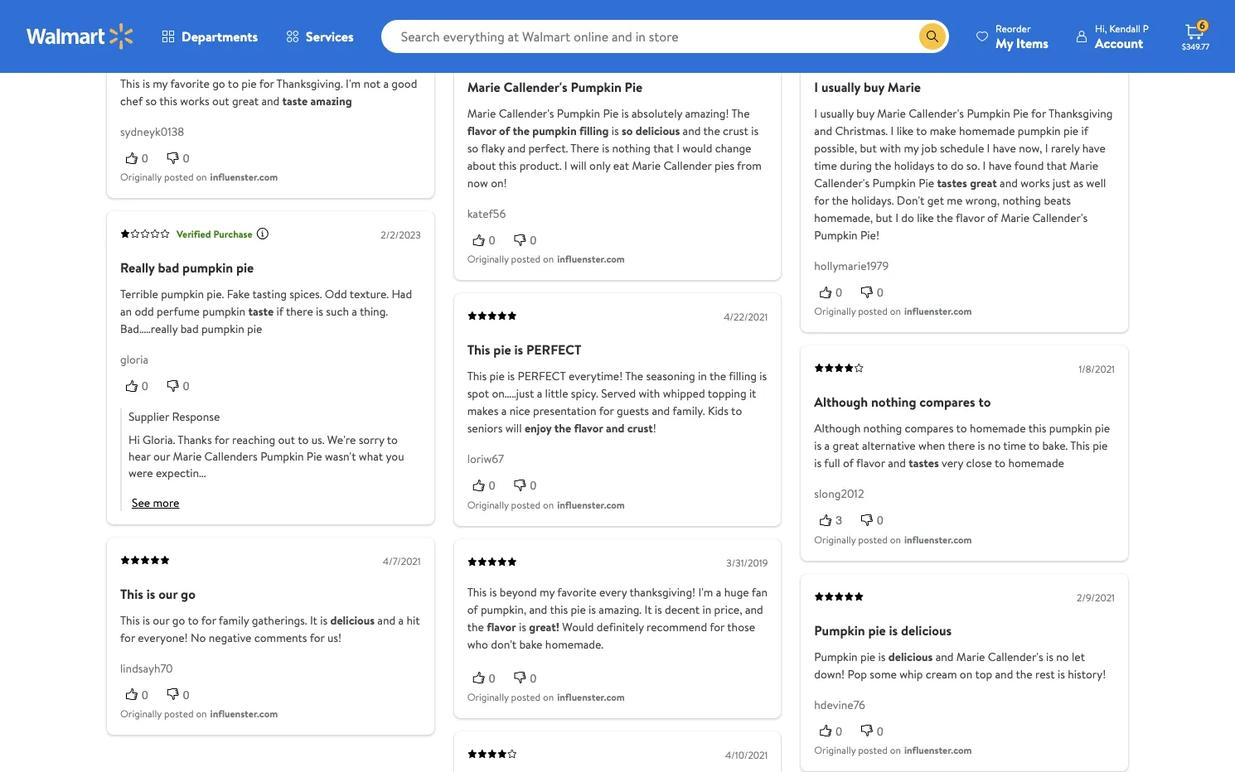 Task type: locate. For each thing, give the bounding box(es) containing it.
1 horizontal spatial i'm
[[698, 584, 713, 601]]

1 vertical spatial do
[[901, 210, 914, 226]]

whipped
[[663, 386, 705, 402]]

will down the there
[[570, 157, 587, 174]]

favorite inside this is beyond my favorite every thanksgiving! i'm a huge fan of pumpkin, and this pie is amazing. it is decent in price, and the
[[557, 584, 597, 601]]

perfect for this pie is perfect everytime! the seasoning in the filling is spot on.....just a little spicy. served with whipped topping it makes a nice presentation for guests and family. kids to seniors will
[[518, 368, 566, 385]]

pie inside this pie is perfect everytime! the seasoning in the filling is spot on.....just a little spicy. served with whipped topping it makes a nice presentation for guests and family. kids to seniors will
[[490, 368, 505, 385]]

with up holidays
[[880, 140, 901, 157]]

Search search field
[[381, 20, 949, 53]]

topping
[[708, 386, 747, 402]]

a right not
[[383, 75, 389, 92]]

that
[[653, 140, 674, 157], [1047, 157, 1067, 174]]

compares
[[920, 393, 975, 411], [905, 420, 954, 437]]

a inside this is my favorite go to pie for thanksgiving. i'm not a good chef so this works out great and
[[383, 75, 389, 92]]

flavor
[[467, 123, 496, 139], [956, 210, 985, 226], [574, 420, 603, 437], [856, 455, 885, 472], [487, 619, 516, 636]]

this
[[159, 93, 177, 109], [499, 157, 517, 174], [1029, 420, 1047, 437], [550, 602, 568, 618]]

2 although from the top
[[814, 420, 861, 437]]

flavor down wrong,
[[956, 210, 985, 226]]

originally posted on influenster.com for this is our go
[[120, 707, 278, 721]]

if down thanksgiving
[[1082, 123, 1089, 139]]

there inside although nothing compares to homemade this pumpkin pie is a great alternative when there is no time to bake. this pie is full of flavor and
[[948, 438, 975, 454]]

a up full
[[825, 438, 830, 454]]

this is my favorite go to pie for thanksgiving. i'm not a good chef so this works out great and
[[120, 75, 417, 109]]

1 pumpkin pie is delicious from the top
[[814, 621, 952, 640]]

1 horizontal spatial my
[[540, 584, 555, 601]]

pumpkin inside marie callender's pumpkin pie is absolutely amazing! the flavor of the pumpkin filling is so delicious
[[532, 123, 577, 139]]

0 vertical spatial works
[[180, 93, 210, 109]]

0 horizontal spatial filling
[[579, 123, 609, 139]]

favorite down departments dropdown button
[[170, 75, 210, 92]]

originally posted on influenster.com down the lindsayh70
[[120, 707, 278, 721]]

0 horizontal spatial favorite
[[170, 75, 210, 92]]

posted for this pie is perfect
[[511, 498, 541, 512]]

compares inside although nothing compares to homemade this pumpkin pie is a great alternative when there is no time to bake. this pie is full of flavor and
[[905, 420, 954, 437]]

and down alternative
[[888, 455, 906, 472]]

taste for taste
[[248, 304, 274, 320]]

to right close
[[995, 455, 1006, 472]]

of
[[499, 123, 510, 139], [987, 210, 998, 226], [843, 455, 854, 472], [467, 602, 478, 618]]

1 vertical spatial the
[[625, 368, 644, 385]]

time up tastes very close to homemade in the right of the page
[[1003, 438, 1026, 454]]

christmas.
[[835, 123, 888, 139]]

0 horizontal spatial will
[[505, 420, 522, 437]]

a
[[383, 75, 389, 92], [352, 304, 357, 320], [537, 386, 542, 402], [501, 403, 507, 420], [825, 438, 830, 454], [716, 584, 722, 601], [398, 612, 404, 629]]

great inside although nothing compares to homemade this pumpkin pie is a great alternative when there is no time to bake. this pie is full of flavor and
[[833, 438, 859, 454]]

my right beyond
[[540, 584, 555, 601]]

homemade down bake.
[[1008, 455, 1064, 472]]

on for this pie is perfect
[[543, 498, 554, 512]]

but inside "i usually buy marie callender's pumpkin pie for thanksgiving and christmas.  i like to make homemade pumpkin pie if possible, but with my job schedule i have now, i rarely have time during the holidays to do so.  i have  found that marie callender's pumpkin pie"
[[860, 140, 877, 157]]

and down thanksgiving.
[[261, 93, 280, 109]]

delicious up whip
[[889, 649, 933, 665]]

0 vertical spatial compares
[[920, 393, 975, 411]]

a right such
[[352, 304, 357, 320]]

1 horizontal spatial favorite
[[557, 584, 597, 601]]

1 vertical spatial favorite
[[557, 584, 597, 601]]

1 vertical spatial so
[[622, 123, 633, 139]]

see
[[132, 495, 150, 511]]

0 vertical spatial perfect
[[526, 341, 582, 359]]

of left pumpkin,
[[467, 602, 478, 618]]

a inside although nothing compares to homemade this pumpkin pie is a great alternative when there is no time to bake. this pie is full of flavor and
[[825, 438, 830, 454]]

bake.
[[1042, 438, 1068, 454]]

a inside this is beyond my favorite every thanksgiving! i'm a huge fan of pumpkin, and this pie is amazing. it is decent in price, and the
[[716, 584, 722, 601]]

delicious down "absolutely"
[[636, 123, 680, 139]]

posted for i usually buy marie
[[858, 304, 888, 319]]

callenders
[[204, 448, 258, 465]]

usually for i usually buy marie callender's pumpkin pie for thanksgiving and christmas.  i like to make homemade pumpkin pie if possible, but with my job schedule i have now, i rarely have time during the holidays to do so.  i have  found that marie callender's pumpkin pie
[[820, 105, 854, 122]]

originally posted on influenster.com for although nothing compares to
[[814, 533, 972, 547]]

to up job
[[916, 123, 927, 139]]

1 vertical spatial but
[[876, 210, 893, 226]]

bad inside if there is such a thing. bad.....really bad pumpkin pie
[[180, 321, 199, 338]]

1 horizontal spatial there
[[948, 438, 975, 454]]

a left hit
[[398, 612, 404, 629]]

6 $349.77
[[1182, 18, 1210, 52]]

1 although from the top
[[814, 393, 868, 411]]

originally down 3 button
[[814, 533, 856, 547]]

if down tasting
[[276, 304, 283, 320]]

verified purchase
[[177, 227, 253, 241]]

1 vertical spatial in
[[703, 602, 712, 618]]

1 horizontal spatial do
[[951, 157, 964, 174]]

in inside this is beyond my favorite every thanksgiving! i'm a huge fan of pumpkin, and this pie is amazing. it is decent in price, and the
[[703, 602, 712, 618]]

1 vertical spatial if
[[276, 304, 283, 320]]

every
[[599, 584, 627, 601]]

originally down hollymarie1979 at the right top of the page
[[814, 304, 856, 319]]

of inside although nothing compares to homemade this pumpkin pie is a great alternative when there is no time to bake. this pie is full of flavor and
[[843, 455, 854, 472]]

1 horizontal spatial so
[[467, 140, 479, 157]]

time
[[814, 157, 837, 174], [1003, 438, 1026, 454]]

tastes for tastes very close to homemade
[[909, 455, 939, 472]]

0 vertical spatial buy
[[864, 78, 885, 96]]

definitely
[[597, 619, 644, 636]]

0 horizontal spatial taste
[[248, 304, 274, 320]]

so inside this is my favorite go to pie for thanksgiving. i'm not a good chef so this works out great and
[[145, 93, 157, 109]]

1 vertical spatial taste
[[248, 304, 274, 320]]

1 horizontal spatial the
[[732, 105, 750, 122]]

0 vertical spatial time
[[814, 157, 837, 174]]

originally posted on influenster.com
[[120, 170, 278, 184], [467, 252, 625, 266], [814, 304, 972, 319], [467, 498, 625, 512], [814, 533, 972, 547], [467, 691, 625, 705], [120, 707, 278, 721], [814, 744, 972, 758]]

eat
[[613, 157, 629, 174]]

and left hit
[[377, 612, 396, 629]]

1 vertical spatial homemade
[[970, 420, 1026, 437]]

pie up now,
[[1013, 105, 1029, 122]]

0 vertical spatial i'm
[[346, 75, 361, 92]]

1 vertical spatial like
[[917, 210, 934, 226]]

for inside this pie is perfect everytime! the seasoning in the filling is spot on.....just a little spicy. served with whipped topping it makes a nice presentation for guests and family. kids to seniors will
[[599, 403, 614, 420]]

flavor inside marie callender's pumpkin pie is absolutely amazing! the flavor of the pumpkin filling is so delicious
[[467, 123, 496, 139]]

recommend
[[647, 619, 707, 636]]

in left price,
[[703, 602, 712, 618]]

marie inside supplier response hi gloria. thanks for reaching out to us. we're sorry to hear our marie callenders pumpkin pie wasn't what you were expectin...
[[173, 448, 202, 465]]

so inside marie callender's pumpkin pie is absolutely amazing! the flavor of the pumpkin filling is so delicious
[[622, 123, 633, 139]]

negative
[[209, 630, 252, 646]]

go inside this is my favorite go to pie for thanksgiving. i'm not a good chef so this works out great and
[[212, 75, 225, 92]]

us.
[[311, 432, 325, 448]]

0 vertical spatial that
[[653, 140, 674, 157]]

hi, kendall p account
[[1095, 21, 1149, 52]]

a left nice at the left of page
[[501, 403, 507, 420]]

have
[[993, 140, 1016, 157], [1083, 140, 1106, 157], [989, 157, 1012, 174]]

no left let
[[1056, 649, 1069, 665]]

originally posted on influenster.com up verified
[[120, 170, 278, 184]]

2 vertical spatial go
[[172, 612, 185, 629]]

this for this is my favorite go to pie for thanksgiving. i'm not a good chef so this works out great and
[[120, 75, 140, 92]]

in inside this pie is perfect everytime! the seasoning in the filling is spot on.....just a little spicy. served with whipped topping it makes a nice presentation for guests and family. kids to seniors will
[[698, 368, 707, 385]]

the down amazing!
[[703, 123, 720, 139]]

1 vertical spatial buy
[[857, 105, 875, 122]]

go down departments
[[212, 75, 225, 92]]

my inside this is my favorite go to pie for thanksgiving. i'm not a good chef so this works out great and
[[153, 75, 168, 92]]

perfect.
[[528, 140, 568, 157]]

0 horizontal spatial like
[[897, 123, 914, 139]]

for
[[259, 75, 274, 92], [1031, 105, 1046, 122], [814, 192, 829, 209], [599, 403, 614, 420], [214, 432, 229, 448], [201, 612, 216, 629], [710, 619, 725, 636], [120, 630, 135, 646], [310, 630, 325, 646]]

originally posted on influenster.com down hdevine76
[[814, 744, 972, 758]]

filling inside marie callender's pumpkin pie is absolutely amazing! the flavor of the pumpkin filling is so delicious
[[579, 123, 609, 139]]

filling up the there
[[579, 123, 609, 139]]

have left now,
[[993, 140, 1016, 157]]

verified purchase information image
[[256, 227, 269, 240]]

2 vertical spatial our
[[153, 612, 170, 629]]

the inside "i usually buy marie callender's pumpkin pie for thanksgiving and christmas.  i like to make homemade pumpkin pie if possible, but with my job schedule i have now, i rarely have time during the holidays to do so.  i have  found that marie callender's pumpkin pie"
[[875, 157, 891, 174]]

0 vertical spatial although
[[814, 393, 868, 411]]

spot
[[467, 386, 489, 402]]

this inside although nothing compares to homemade this pumpkin pie is a great alternative when there is no time to bake. this pie is full of flavor and
[[1029, 420, 1047, 437]]

1 vertical spatial that
[[1047, 157, 1067, 174]]

pie inside supplier response hi gloria. thanks for reaching out to us. we're sorry to hear our marie callenders pumpkin pie wasn't what you were expectin...
[[307, 448, 322, 465]]

out
[[212, 93, 229, 109], [278, 432, 295, 448]]

some
[[870, 666, 897, 683]]

perfume
[[157, 304, 200, 320]]

0 button
[[120, 150, 161, 167], [161, 150, 203, 167], [467, 232, 509, 249], [509, 232, 550, 249], [814, 284, 856, 301], [856, 284, 897, 301], [120, 378, 161, 395], [161, 378, 203, 395], [467, 478, 509, 495], [509, 478, 550, 495], [856, 513, 897, 529], [467, 670, 509, 687], [509, 670, 550, 687], [120, 687, 161, 704], [161, 687, 203, 704], [814, 723, 856, 740], [856, 723, 897, 740]]

that up 'callender'
[[653, 140, 674, 157]]

0 vertical spatial in
[[698, 368, 707, 385]]

usually inside "i usually buy marie callender's pumpkin pie for thanksgiving and christmas.  i like to make homemade pumpkin pie if possible, but with my job schedule i have now, i rarely have time during the holidays to do so.  i have  found that marie callender's pumpkin pie"
[[820, 105, 854, 122]]

nothing
[[612, 140, 651, 157], [1003, 192, 1041, 209], [871, 393, 917, 411], [864, 420, 902, 437]]

on for pumpkin pie is delicious
[[890, 744, 901, 758]]

so for delicious
[[622, 123, 633, 139]]

for left everyone!
[[120, 630, 135, 646]]

0 vertical spatial do
[[951, 157, 964, 174]]

the inside marie callender's pumpkin pie is absolutely amazing! the flavor of the pumpkin filling is so delicious
[[513, 123, 530, 139]]

this inside although nothing compares to homemade this pumpkin pie is a great alternative when there is no time to bake. this pie is full of flavor and
[[1070, 438, 1090, 454]]

0 horizontal spatial there
[[286, 304, 313, 320]]

this for this is beyond my favorite every thanksgiving! i'm a huge fan of pumpkin, and this pie is amazing. it is decent in price, and the
[[467, 584, 487, 601]]

callender's up perfect. in the top of the page
[[504, 78, 568, 96]]

and inside this is my favorite go to pie for thanksgiving. i'm not a good chef so this works out great and
[[261, 93, 280, 109]]

although for although nothing compares to homemade this pumpkin pie is a great alternative when there is no time to bake. this pie is full of flavor and
[[814, 420, 861, 437]]

influenster.com for this pie is perfect
[[557, 498, 625, 512]]

1 horizontal spatial no
[[1056, 649, 1069, 665]]

favorite
[[170, 75, 210, 92], [557, 584, 597, 601]]

0 vertical spatial usually
[[822, 78, 861, 96]]

like up holidays
[[897, 123, 914, 139]]

pie up and the crust is so flaky and perfect. there is nothing that i would change about this product. i will only eat marie callender pies from now on!
[[603, 105, 619, 122]]

originally
[[120, 170, 162, 184], [467, 252, 509, 266], [814, 304, 856, 319], [467, 498, 509, 512], [814, 533, 856, 547], [467, 691, 509, 705], [120, 707, 162, 721], [814, 744, 856, 758]]

originally down katef56
[[467, 252, 509, 266]]

0
[[142, 152, 148, 165], [183, 152, 190, 165], [489, 234, 495, 247], [530, 234, 537, 247], [836, 286, 842, 299], [877, 286, 884, 299], [142, 380, 148, 393], [183, 380, 190, 393], [489, 479, 495, 493], [530, 479, 537, 493], [877, 514, 884, 527], [489, 672, 495, 685], [530, 672, 537, 685], [142, 689, 148, 702], [183, 689, 190, 702], [836, 725, 842, 738], [877, 725, 884, 738]]

bad down perfume
[[180, 321, 199, 338]]

1 horizontal spatial that
[[1047, 157, 1067, 174]]

if inside "i usually buy marie callender's pumpkin pie for thanksgiving and christmas.  i like to make homemade pumpkin pie if possible, but with my job schedule i have now, i rarely have time during the holidays to do so.  i have  found that marie callender's pumpkin pie"
[[1082, 123, 1089, 139]]

4/7/2021
[[383, 554, 421, 568]]

tastes great
[[937, 175, 997, 191]]

my inside this is beyond my favorite every thanksgiving! i'm a huge fan of pumpkin, and this pie is amazing. it is decent in price, and the
[[540, 584, 555, 601]]

0 vertical spatial filling
[[579, 123, 609, 139]]

1 horizontal spatial time
[[1003, 438, 1026, 454]]

nothing inside and the crust is so flaky and perfect. there is nothing that i would change about this product. i will only eat marie callender pies from now on!
[[612, 140, 651, 157]]

crust down guests
[[627, 420, 653, 437]]

holidays.
[[851, 192, 894, 209]]

originally down hdevine76
[[814, 744, 856, 758]]

1 vertical spatial our
[[158, 585, 178, 603]]

0 vertical spatial great
[[232, 93, 259, 109]]

the up topping
[[710, 368, 726, 385]]

there down "spices."
[[286, 304, 313, 320]]

it
[[645, 602, 652, 618], [310, 612, 317, 629]]

the up perfect. in the top of the page
[[513, 123, 530, 139]]

3 button
[[814, 513, 856, 529]]

1 vertical spatial filling
[[729, 368, 757, 385]]

that up just
[[1047, 157, 1067, 174]]

makes
[[467, 403, 499, 420]]

0 vertical spatial bad
[[158, 259, 179, 277]]

lindsayh70
[[120, 660, 173, 677]]

for inside this is my favorite go to pie for thanksgiving. i'm not a good chef so this works out great and
[[259, 75, 274, 92]]

a left little
[[537, 386, 542, 402]]

this inside and the crust is so flaky and perfect. there is nothing that i would change about this product. i will only eat marie callender pies from now on!
[[499, 157, 517, 174]]

usually
[[822, 78, 861, 96], [820, 105, 854, 122]]

it right gatherings.
[[310, 612, 317, 629]]

2 horizontal spatial so
[[622, 123, 633, 139]]

0 vertical spatial but
[[860, 140, 877, 157]]

pumpkin inside although nothing compares to homemade this pumpkin pie is a great alternative when there is no time to bake. this pie is full of flavor and
[[1049, 420, 1092, 437]]

compares for although nothing compares to
[[920, 393, 975, 411]]

0 horizontal spatial time
[[814, 157, 837, 174]]

1 horizontal spatial taste
[[282, 93, 308, 109]]

a inside if there is such a thing. bad.....really bad pumpkin pie
[[352, 304, 357, 320]]

this for this is our go
[[120, 585, 143, 603]]

0 horizontal spatial great
[[232, 93, 259, 109]]

as
[[1074, 175, 1084, 191]]

will inside this pie is perfect everytime! the seasoning in the filling is spot on.....just a little spicy. served with whipped topping it makes a nice presentation for guests and family. kids to seniors will
[[505, 420, 522, 437]]

marie inside marie callender's pumpkin pie is absolutely amazing! the flavor of the pumpkin filling is so delicious
[[467, 105, 496, 122]]

0 horizontal spatial no
[[988, 438, 1001, 454]]

great up wrong,
[[970, 175, 997, 191]]

gatherings.
[[252, 612, 307, 629]]

1 vertical spatial go
[[181, 585, 196, 603]]

pumpkin
[[532, 123, 577, 139], [1018, 123, 1061, 139], [182, 259, 233, 277], [161, 286, 204, 303], [203, 304, 245, 320], [201, 321, 244, 338], [1049, 420, 1092, 437]]

compares up although nothing compares to homemade this pumpkin pie is a great alternative when there is no time to bake. this pie is full of flavor and
[[920, 393, 975, 411]]

0 vertical spatial pumpkin pie is delicious
[[814, 621, 952, 640]]

there
[[571, 140, 599, 157]]

katef56
[[467, 205, 506, 222]]

2 vertical spatial great
[[833, 438, 859, 454]]

0 vertical spatial go
[[212, 75, 225, 92]]

1 horizontal spatial great
[[833, 438, 859, 454]]

do inside "i usually buy marie callender's pumpkin pie for thanksgiving and christmas.  i like to make homemade pumpkin pie if possible, but with my job schedule i have now, i rarely have time during the holidays to do so.  i have  found that marie callender's pumpkin pie"
[[951, 157, 964, 174]]

like down get
[[917, 210, 934, 226]]

chef
[[120, 93, 143, 109]]

for up homemade,
[[814, 192, 829, 209]]

flavor down presentation
[[574, 420, 603, 437]]

will down nice at the left of page
[[505, 420, 522, 437]]

and right flaky
[[508, 140, 526, 157]]

0 vertical spatial my
[[153, 75, 168, 92]]

reorder my items
[[996, 21, 1049, 52]]

filling
[[579, 123, 609, 139], [729, 368, 757, 385]]

1 horizontal spatial if
[[1082, 123, 1089, 139]]

0 horizontal spatial my
[[153, 75, 168, 92]]

this inside this is beyond my favorite every thanksgiving! i'm a huge fan of pumpkin, and this pie is amazing. it is decent in price, and the
[[467, 584, 487, 601]]

0 vertical spatial homemade
[[959, 123, 1015, 139]]

originally posted on influenster.com down bake
[[467, 691, 625, 705]]

and inside "i usually buy marie callender's pumpkin pie for thanksgiving and christmas.  i like to make homemade pumpkin pie if possible, but with my job schedule i have now, i rarely have time during the holidays to do so.  i have  found that marie callender's pumpkin pie"
[[814, 123, 832, 139]]

1 vertical spatial bad
[[180, 321, 199, 338]]

originally for i usually buy marie
[[814, 304, 856, 319]]

usually for i usually buy marie
[[822, 78, 861, 96]]

so for this
[[145, 93, 157, 109]]

for down served
[[599, 403, 614, 420]]

0 horizontal spatial so
[[145, 93, 157, 109]]

1 vertical spatial usually
[[820, 105, 854, 122]]

this inside this pie is perfect everytime! the seasoning in the filling is spot on.....just a little spicy. served with whipped topping it makes a nice presentation for guests and family. kids to seniors will
[[467, 368, 487, 385]]

to left bake.
[[1029, 438, 1040, 454]]

on for this is our go
[[196, 707, 207, 721]]

0 vertical spatial taste
[[282, 93, 308, 109]]

possible,
[[814, 140, 857, 157]]

0 vertical spatial crust
[[723, 123, 749, 139]]

thanksgiving!
[[630, 584, 696, 601]]

originally for this pie is perfect
[[467, 498, 509, 512]]

amazing
[[311, 93, 352, 109]]

1 horizontal spatial like
[[917, 210, 934, 226]]

1 vertical spatial no
[[1056, 649, 1069, 665]]

homemade up tastes very close to homemade in the right of the page
[[970, 420, 1026, 437]]

1 horizontal spatial filling
[[729, 368, 757, 385]]

with inside "i usually buy marie callender's pumpkin pie for thanksgiving and christmas.  i like to make homemade pumpkin pie if possible, but with my job schedule i have now, i rarely have time during the holidays to do so.  i have  found that marie callender's pumpkin pie"
[[880, 140, 901, 157]]

this for this pie is perfect everytime! the seasoning in the filling is spot on.....just a little spicy. served with whipped topping it makes a nice presentation for guests and family. kids to seniors will
[[467, 368, 487, 385]]

1 horizontal spatial out
[[278, 432, 295, 448]]

nothing inside and works just as well for the holidays.  don't get me wrong, nothing beats homemade, but i do like the flavor of marie callender's pumpkin pie!
[[1003, 192, 1041, 209]]

1 horizontal spatial with
[[880, 140, 901, 157]]

0 vertical spatial so
[[145, 93, 157, 109]]

and
[[261, 93, 280, 109], [683, 123, 701, 139], [814, 123, 832, 139], [508, 140, 526, 157], [1000, 175, 1018, 191], [652, 403, 670, 420], [606, 420, 625, 437], [888, 455, 906, 472], [529, 602, 547, 618], [745, 602, 763, 618], [377, 612, 396, 629], [936, 649, 954, 665], [995, 666, 1013, 683]]

1 vertical spatial perfect
[[518, 368, 566, 385]]

0 vertical spatial no
[[988, 438, 1001, 454]]

this up bake.
[[1029, 420, 1047, 437]]

0 vertical spatial will
[[570, 157, 587, 174]]

4/10/2021
[[725, 749, 768, 763]]

callender's inside and works just as well for the holidays.  don't get me wrong, nothing beats homemade, but i do like the flavor of marie callender's pumpkin pie!
[[1032, 210, 1088, 226]]

the inside this is beyond my favorite every thanksgiving! i'm a huge fan of pumpkin, and this pie is amazing. it is decent in price, and the
[[467, 619, 484, 636]]

originally posted on influenster.com for this pie is perfect
[[467, 498, 625, 512]]

fake
[[227, 286, 250, 303]]

0 horizontal spatial with
[[639, 386, 660, 402]]

0 horizontal spatial i'm
[[346, 75, 361, 92]]

and inside and a hit for everyone! no negative comments for us!
[[377, 612, 396, 629]]

for left thanksgiving.
[[259, 75, 274, 92]]

1 vertical spatial crust
[[627, 420, 653, 437]]

1 horizontal spatial crust
[[723, 123, 749, 139]]

callender's up make at top right
[[909, 105, 964, 122]]

a left huge in the right bottom of the page
[[716, 584, 722, 601]]

1 vertical spatial compares
[[905, 420, 954, 437]]

favorite inside this is my favorite go to pie for thanksgiving. i'm not a good chef so this works out great and
[[170, 75, 210, 92]]

1 vertical spatial out
[[278, 432, 295, 448]]

0 horizontal spatial works
[[180, 93, 210, 109]]

0 vertical spatial with
[[880, 140, 901, 157]]

2 horizontal spatial my
[[904, 140, 919, 157]]

on inside and marie callender's is no let down! pop some whip cream on top and the rest is history!
[[960, 666, 973, 683]]

i'm up decent
[[698, 584, 713, 601]]

0 horizontal spatial do
[[901, 210, 914, 226]]

1 vertical spatial my
[[904, 140, 919, 157]]

about
[[467, 157, 496, 174]]

6
[[1200, 18, 1205, 33]]

for up no
[[201, 612, 216, 629]]

beats
[[1044, 192, 1071, 209]]

homemade for compares
[[970, 420, 1026, 437]]

works up sydneyk0138
[[180, 93, 210, 109]]

originally posted on influenster.com for pumpkin pie is delicious
[[814, 744, 972, 758]]

for right thanks
[[214, 432, 229, 448]]

2 vertical spatial homemade
[[1008, 455, 1064, 472]]

2 horizontal spatial great
[[970, 175, 997, 191]]

great up full
[[833, 438, 859, 454]]

hi
[[129, 432, 140, 448]]

0 vertical spatial our
[[153, 448, 170, 465]]

pumpkin inside and works just as well for the holidays.  don't get me wrong, nothing beats homemade, but i do like the flavor of marie callender's pumpkin pie!
[[814, 227, 858, 244]]

6/8/2019
[[382, 47, 421, 61]]

originally for this is our go
[[120, 707, 162, 721]]

would
[[683, 140, 712, 157]]

originally posted on influenster.com for i usually buy marie
[[814, 304, 972, 319]]

1 vertical spatial there
[[948, 438, 975, 454]]

with up guests
[[639, 386, 660, 402]]

to inside this pie is perfect everytime! the seasoning in the filling is spot on.....just a little spicy. served with whipped topping it makes a nice presentation for guests and family. kids to seniors will
[[731, 403, 742, 420]]

items
[[1016, 34, 1049, 52]]

my up sydneyk0138
[[153, 75, 168, 92]]

out down departments
[[212, 93, 229, 109]]

flavor down alternative
[[856, 455, 885, 472]]

do inside and works just as well for the holidays.  don't get me wrong, nothing beats homemade, but i do like the flavor of marie callender's pumpkin pie!
[[901, 210, 914, 226]]

marie inside and marie callender's is no let down! pop some whip cream on top and the rest is history!
[[957, 649, 985, 665]]

originally for marie callender's pumpkin pie
[[467, 252, 509, 266]]

if there is such a thing. bad.....really bad pumpkin pie
[[120, 304, 388, 338]]

presentation
[[533, 403, 597, 420]]

buy for i usually buy marie callender's pumpkin pie for thanksgiving and christmas.  i like to make homemade pumpkin pie if possible, but with my job schedule i have now, i rarely have time during the holidays to do so.  i have  found that marie callender's pumpkin pie
[[857, 105, 875, 122]]

i'm
[[346, 75, 361, 92], [698, 584, 713, 601]]

0 horizontal spatial the
[[625, 368, 644, 385]]

callender's up rest
[[988, 649, 1043, 665]]

in
[[698, 368, 707, 385], [703, 602, 712, 618]]

pie inside if there is such a thing. bad.....really bad pumpkin pie
[[247, 321, 262, 338]]

pie
[[242, 75, 257, 92], [1064, 123, 1079, 139], [236, 259, 254, 277], [247, 321, 262, 338], [494, 341, 511, 359], [490, 368, 505, 385], [1095, 420, 1110, 437], [1093, 438, 1108, 454], [571, 602, 586, 618], [868, 621, 886, 640], [861, 649, 876, 665]]

1 vertical spatial works
[[1021, 175, 1050, 191]]

0 vertical spatial tastes
[[937, 175, 967, 191]]

my inside "i usually buy marie callender's pumpkin pie for thanksgiving and christmas.  i like to make homemade pumpkin pie if possible, but with my job schedule i have now, i rarely have time during the holidays to do so.  i have  found that marie callender's pumpkin pie"
[[904, 140, 919, 157]]

i'm inside this is beyond my favorite every thanksgiving! i'm a huge fan of pumpkin, and this pie is amazing. it is decent in price, and the
[[698, 584, 713, 601]]

and up possible,
[[814, 123, 832, 139]]

although nothing compares to homemade this pumpkin pie is a great alternative when there is no time to bake. this pie is full of flavor and
[[814, 420, 1110, 472]]

perfect inside this pie is perfect everytime! the seasoning in the filling is spot on.....just a little spicy. served with whipped topping it makes a nice presentation for guests and family. kids to seniors will
[[518, 368, 566, 385]]

originally posted on influenster.com for marie callender's pumpkin pie
[[467, 252, 625, 266]]

but down holidays.
[[876, 210, 893, 226]]

flavor up flaky
[[467, 123, 496, 139]]

like inside and works just as well for the holidays.  don't get me wrong, nothing beats homemade, but i do like the flavor of marie callender's pumpkin pie!
[[917, 210, 934, 226]]

posted for this is our go
[[164, 707, 194, 721]]

0 vertical spatial like
[[897, 123, 914, 139]]

odd
[[135, 304, 154, 320]]

0 vertical spatial the
[[732, 105, 750, 122]]

pie!
[[861, 227, 880, 244]]

thanks
[[178, 432, 212, 448]]

taste
[[282, 93, 308, 109], [248, 304, 274, 320]]

the up who
[[467, 619, 484, 636]]

0 vertical spatial favorite
[[170, 75, 210, 92]]

on for although nothing compares to
[[890, 533, 901, 547]]

3/5/2021
[[730, 47, 768, 61]]

but
[[860, 140, 877, 157], [876, 210, 893, 226]]

spicy.
[[571, 386, 598, 402]]

1/8/2021
[[1079, 362, 1115, 377]]

this up great!
[[550, 602, 568, 618]]

marie inside and the crust is so flaky and perfect. there is nothing that i would change about this product. i will only eat marie callender pies from now on!
[[632, 157, 661, 174]]

compares up the when on the bottom right of the page
[[905, 420, 954, 437]]

this inside this is my favorite go to pie for thanksgiving. i'm not a good chef so this works out great and
[[120, 75, 140, 92]]

originally for although nothing compares to
[[814, 533, 856, 547]]

i usually buy marie
[[814, 78, 921, 96]]

homemade inside although nothing compares to homemade this pumpkin pie is a great alternative when there is no time to bake. this pie is full of flavor and
[[970, 420, 1026, 437]]

originally posted on influenster.com down loriw67
[[467, 498, 625, 512]]

the up served
[[625, 368, 644, 385]]

and inside although nothing compares to homemade this pumpkin pie is a great alternative when there is no time to bake. this pie is full of flavor and
[[888, 455, 906, 472]]

tastes down the when on the bottom right of the page
[[909, 455, 939, 472]]

it down the thanksgiving!
[[645, 602, 652, 618]]

works inside this is my favorite go to pie for thanksgiving. i'm not a good chef so this works out great and
[[180, 93, 210, 109]]

on for marie callender's pumpkin pie
[[543, 252, 554, 266]]

our for this is our go to for family gatherings. it is delicious
[[153, 612, 170, 629]]

out left 'us.'
[[278, 432, 295, 448]]



Task type: describe. For each thing, give the bounding box(es) containing it.
is inside if there is such a thing. bad.....really bad pumpkin pie
[[316, 304, 323, 320]]

departments
[[182, 27, 258, 46]]

pie up get
[[919, 175, 934, 191]]

make
[[930, 123, 956, 139]]

marie callender's pumpkin pie is absolutely amazing! the flavor of the pumpkin filling is so delicious
[[467, 105, 750, 139]]

to right sorry
[[387, 432, 398, 448]]

a inside and a hit for everyone! no negative comments for us!
[[398, 612, 404, 629]]

during
[[840, 157, 872, 174]]

go for this is our go
[[181, 585, 196, 603]]

to up very
[[956, 420, 967, 437]]

and down fan
[[745, 602, 763, 618]]

this is our go to for family gatherings. it is delicious
[[120, 612, 375, 629]]

out inside supplier response hi gloria. thanks for reaching out to us. we're sorry to hear our marie callenders pumpkin pie wasn't what you were expectin...
[[278, 432, 295, 448]]

of inside and works just as well for the holidays.  don't get me wrong, nothing beats homemade, but i do like the flavor of marie callender's pumpkin pie!
[[987, 210, 998, 226]]

pumpkin,
[[481, 602, 527, 618]]

Walmart Site-Wide search field
[[381, 20, 949, 53]]

nothing inside although nothing compares to homemade this pumpkin pie is a great alternative when there is no time to bake. this pie is full of flavor and
[[864, 420, 902, 437]]

pumpkin inside if there is such a thing. bad.....really bad pumpkin pie
[[201, 321, 244, 338]]

pumpkin inside marie callender's pumpkin pie is absolutely amazing! the flavor of the pumpkin filling is so delicious
[[557, 105, 600, 122]]

and down guests
[[606, 420, 625, 437]]

tastes for tastes great
[[937, 175, 967, 191]]

everytime!
[[569, 368, 623, 385]]

let
[[1072, 649, 1085, 665]]

that inside "i usually buy marie callender's pumpkin pie for thanksgiving and christmas.  i like to make homemade pumpkin pie if possible, but with my job schedule i have now, i rarely have time during the holidays to do so.  i have  found that marie callender's pumpkin pie"
[[1047, 157, 1067, 174]]

odd
[[325, 286, 347, 303]]

and up great!
[[529, 602, 547, 618]]

enjoy
[[525, 420, 552, 437]]

it inside this is beyond my favorite every thanksgiving! i'm a huge fan of pumpkin, and this pie is amazing. it is decent in price, and the
[[645, 602, 652, 618]]

what
[[359, 448, 383, 465]]

pie inside marie callender's pumpkin pie is absolutely amazing! the flavor of the pumpkin filling is so delicious
[[603, 105, 619, 122]]

influenster.com for although nothing compares to
[[904, 533, 972, 547]]

although nothing compares to
[[814, 393, 991, 411]]

to left 'us.'
[[298, 432, 309, 448]]

absolutely
[[632, 105, 682, 122]]

such
[[326, 304, 349, 320]]

for inside and works just as well for the holidays.  don't get me wrong, nothing beats homemade, but i do like the flavor of marie callender's pumpkin pie!
[[814, 192, 829, 209]]

would definitely recommend for those who don't bake homemade.
[[467, 619, 755, 653]]

of inside this is beyond my favorite every thanksgiving! i'm a huge fan of pumpkin, and this pie is amazing. it is decent in price, and the
[[467, 602, 478, 618]]

good
[[392, 75, 417, 92]]

amazing.
[[599, 602, 642, 618]]

0 horizontal spatial it
[[310, 612, 317, 629]]

and inside this pie is perfect everytime! the seasoning in the filling is spot on.....just a little spicy. served with whipped topping it makes a nice presentation for guests and family. kids to seniors will
[[652, 403, 670, 420]]

top
[[975, 666, 993, 683]]

p
[[1143, 21, 1149, 35]]

2 pumpkin pie is delicious from the top
[[814, 649, 933, 665]]

2/9/2021
[[1077, 591, 1115, 605]]

flavor inside although nothing compares to homemade this pumpkin pie is a great alternative when there is no time to bake. this pie is full of flavor and
[[856, 455, 885, 472]]

this pie is perfect
[[467, 341, 582, 359]]

and up would
[[683, 123, 701, 139]]

well
[[1087, 175, 1106, 191]]

taste for taste amazing
[[282, 93, 308, 109]]

the inside and marie callender's is no let down! pop some whip cream on top and the rest is history!
[[1016, 666, 1033, 683]]

and right top
[[995, 666, 1013, 683]]

originally down sydneyk0138
[[120, 170, 162, 184]]

this inside this is my favorite go to pie for thanksgiving. i'm not a good chef so this works out great and
[[159, 93, 177, 109]]

expectin...
[[156, 465, 206, 481]]

with inside this pie is perfect everytime! the seasoning in the filling is spot on.....just a little spicy. served with whipped topping it makes a nice presentation for guests and family. kids to seniors will
[[639, 386, 660, 402]]

buy for i usually buy marie
[[864, 78, 885, 96]]

pumpkin inside supplier response hi gloria. thanks for reaching out to us. we're sorry to hear our marie callenders pumpkin pie wasn't what you were expectin...
[[260, 448, 304, 465]]

callender's inside and marie callender's is no let down! pop some whip cream on top and the rest is history!
[[988, 649, 1043, 665]]

homemade,
[[814, 210, 873, 226]]

pie inside this is my favorite go to pie for thanksgiving. i'm not a good chef so this works out great and
[[242, 75, 257, 92]]

the inside and the crust is so flaky and perfect. there is nothing that i would change about this product. i will only eat marie callender pies from now on!
[[703, 123, 720, 139]]

sorry
[[359, 432, 384, 448]]

2/2/2023
[[381, 228, 421, 242]]

posted for pumpkin pie is delicious
[[858, 744, 888, 758]]

time inside although nothing compares to homemade this pumpkin pie is a great alternative when there is no time to bake. this pie is full of flavor and
[[1003, 438, 1026, 454]]

to up no
[[188, 612, 199, 629]]

wasn't
[[325, 448, 356, 465]]

this inside this is beyond my favorite every thanksgiving! i'm a huge fan of pumpkin, and this pie is amazing. it is decent in price, and the
[[550, 602, 568, 618]]

now
[[467, 175, 488, 191]]

callender's inside marie callender's pumpkin pie is absolutely amazing! the flavor of the pumpkin filling is so delicious
[[499, 105, 554, 122]]

departments button
[[148, 17, 272, 56]]

pie up "absolutely"
[[625, 78, 643, 96]]

bad.....really
[[120, 321, 178, 338]]

services
[[306, 27, 354, 46]]

posted for marie callender's pumpkin pie
[[511, 252, 541, 266]]

delicious inside marie callender's pumpkin pie is absolutely amazing! the flavor of the pumpkin filling is so delicious
[[636, 123, 680, 139]]

see more
[[132, 495, 179, 511]]

homemade.
[[545, 636, 604, 653]]

supplier response hi gloria. thanks for reaching out to us. we're sorry to hear our marie callenders pumpkin pie wasn't what you were expectin...
[[129, 408, 404, 481]]

0 horizontal spatial bad
[[158, 259, 179, 277]]

no inside and marie callender's is no let down! pop some whip cream on top and the rest is history!
[[1056, 649, 1069, 665]]

found
[[1015, 157, 1044, 174]]

us!
[[327, 630, 342, 646]]

history!
[[1068, 666, 1106, 683]]

crust inside and the crust is so flaky and perfect. there is nothing that i would change about this product. i will only eat marie callender pies from now on!
[[723, 123, 749, 139]]

is inside this is my favorite go to pie for thanksgiving. i'm not a good chef so this works out great and
[[143, 75, 150, 92]]

very
[[942, 455, 963, 472]]

purchase
[[213, 227, 253, 241]]

time inside "i usually buy marie callender's pumpkin pie for thanksgiving and christmas.  i like to make homemade pumpkin pie if possible, but with my job schedule i have now, i rarely have time during the holidays to do so.  i have  found that marie callender's pumpkin pie"
[[814, 157, 837, 174]]

and up cream at the bottom right of page
[[936, 649, 954, 665]]

0 horizontal spatial crust
[[627, 420, 653, 437]]

to down job
[[937, 157, 948, 174]]

thanksgiving
[[1049, 105, 1113, 122]]

served
[[601, 386, 636, 402]]

influenster.com for pumpkin pie is delicious
[[904, 744, 972, 758]]

no inside although nothing compares to homemade this pumpkin pie is a great alternative when there is no time to bake. this pie is full of flavor and
[[988, 438, 1001, 454]]

an
[[120, 304, 132, 320]]

pies
[[715, 157, 734, 174]]

verified
[[177, 227, 211, 241]]

$349.77
[[1182, 41, 1210, 52]]

job
[[922, 140, 937, 157]]

and inside and works just as well for the holidays.  don't get me wrong, nothing beats homemade, but i do like the flavor of marie callender's pumpkin pie!
[[1000, 175, 1018, 191]]

the inside this pie is perfect everytime! the seasoning in the filling is spot on.....just a little spicy. served with whipped topping it makes a nice presentation for guests and family. kids to seniors will
[[625, 368, 644, 385]]

walmart image
[[27, 23, 134, 50]]

the up homemade,
[[832, 192, 849, 209]]

for inside supplier response hi gloria. thanks for reaching out to us. we're sorry to hear our marie callenders pumpkin pie wasn't what you were expectin...
[[214, 432, 229, 448]]

4/22/2021
[[724, 310, 768, 324]]

services button
[[272, 17, 368, 56]]

flavor inside and works just as well for the holidays.  don't get me wrong, nothing beats homemade, but i do like the flavor of marie callender's pumpkin pie!
[[956, 210, 985, 226]]

have right rarely
[[1083, 140, 1106, 157]]

influenster.com for i usually buy marie
[[904, 304, 972, 319]]

the down presentation
[[554, 420, 571, 437]]

account
[[1095, 34, 1143, 52]]

to up although nothing compares to homemade this pumpkin pie is a great alternative when there is no time to bake. this pie is full of flavor and
[[979, 393, 991, 411]]

gloria
[[120, 352, 148, 368]]

posted for although nothing compares to
[[858, 533, 888, 547]]

hit
[[407, 612, 420, 629]]

family.
[[673, 403, 705, 420]]

pop
[[848, 666, 867, 683]]

pumpkin inside "i usually buy marie callender's pumpkin pie for thanksgiving and christmas.  i like to make homemade pumpkin pie if possible, but with my job schedule i have now, i rarely have time during the holidays to do so.  i have  found that marie callender's pumpkin pie"
[[1018, 123, 1061, 139]]

for inside "i usually buy marie callender's pumpkin pie for thanksgiving and christmas.  i like to make homemade pumpkin pie if possible, but with my job schedule i have now, i rarely have time during the holidays to do so.  i have  found that marie callender's pumpkin pie"
[[1031, 105, 1046, 122]]

like inside "i usually buy marie callender's pumpkin pie for thanksgiving and christmas.  i like to make homemade pumpkin pie if possible, but with my job schedule i have now, i rarely have time during the holidays to do so.  i have  found that marie callender's pumpkin pie"
[[897, 123, 914, 139]]

rest
[[1035, 666, 1055, 683]]

homemade for close
[[1008, 455, 1064, 472]]

have right so.
[[989, 157, 1012, 174]]

slong2012
[[814, 486, 864, 503]]

this for this pie is perfect
[[467, 341, 490, 359]]

perfect for this pie is perfect
[[526, 341, 582, 359]]

i usually buy marie callender's pumpkin pie for thanksgiving and christmas.  i like to make homemade pumpkin pie if possible, but with my job schedule i have now, i rarely have time during the holidays to do so.  i have  found that marie callender's pumpkin pie
[[814, 105, 1113, 191]]

our for this is our go
[[158, 585, 178, 603]]

holidays
[[894, 157, 935, 174]]

filling inside this pie is perfect everytime! the seasoning in the filling is spot on.....just a little spicy. served with whipped topping it makes a nice presentation for guests and family. kids to seniors will
[[729, 368, 757, 385]]

out inside this is my favorite go to pie for thanksgiving. i'm not a good chef so this works out great and
[[212, 93, 229, 109]]

influenster.com for this is our go
[[210, 707, 278, 721]]

see more button
[[132, 495, 179, 511]]

marie inside and works just as well for the holidays.  don't get me wrong, nothing beats homemade, but i do like the flavor of marie callender's pumpkin pie!
[[1001, 210, 1030, 226]]

would
[[562, 619, 594, 636]]

2/21/2021
[[1074, 47, 1115, 61]]

will inside and the crust is so flaky and perfect. there is nothing that i would change about this product. i will only eat marie callender pies from now on!
[[570, 157, 587, 174]]

great inside this is my favorite go to pie for thanksgiving. i'm not a good chef so this works out great and
[[232, 93, 259, 109]]

for left us!
[[310, 630, 325, 646]]

the down get
[[937, 210, 953, 226]]

the inside marie callender's pumpkin pie is absolutely amazing! the flavor of the pumpkin filling is so delicious
[[732, 105, 750, 122]]

guests
[[617, 403, 649, 420]]

go for this is our go to for family gatherings. it is delicious
[[172, 612, 185, 629]]

influenster.com for marie callender's pumpkin pie
[[557, 252, 625, 266]]

compares for although nothing compares to homemade this pumpkin pie is a great alternative when there is no time to bake. this pie is full of flavor and
[[905, 420, 954, 437]]

pie inside "i usually buy marie callender's pumpkin pie for thanksgiving and christmas.  i like to make homemade pumpkin pie if possible, but with my job schedule i have now, i rarely have time during the holidays to do so.  i have  found that marie callender's pumpkin pie"
[[1064, 123, 1079, 139]]

seasoning
[[646, 368, 695, 385]]

reaching
[[232, 432, 275, 448]]

originally for pumpkin pie is delicious
[[814, 744, 856, 758]]

alternative
[[862, 438, 916, 454]]

not
[[363, 75, 381, 92]]

really
[[120, 259, 155, 277]]

for inside would definitely recommend for those who don't bake homemade.
[[710, 619, 725, 636]]

to inside this is my favorite go to pie for thanksgiving. i'm not a good chef so this works out great and
[[228, 75, 239, 92]]

supplier
[[129, 408, 169, 425]]

but inside and works just as well for the holidays.  don't get me wrong, nothing beats homemade, but i do like the flavor of marie callender's pumpkin pie!
[[876, 210, 893, 226]]

reorder
[[996, 21, 1031, 35]]

pie inside this is beyond my favorite every thanksgiving! i'm a huge fan of pumpkin, and this pie is amazing. it is decent in price, and the
[[571, 602, 586, 618]]

close
[[966, 455, 992, 472]]

the inside this pie is perfect everytime! the seasoning in the filling is spot on.....just a little spicy. served with whipped topping it makes a nice presentation for guests and family. kids to seniors will
[[710, 368, 726, 385]]

so inside and the crust is so flaky and perfect. there is nothing that i would change about this product. i will only eat marie callender pies from now on!
[[467, 140, 479, 157]]

really bad pumpkin pie
[[120, 259, 254, 277]]

delicious up us!
[[330, 612, 375, 629]]

i'm inside this is my favorite go to pie for thanksgiving. i'm not a good chef so this works out great and
[[346, 75, 361, 92]]

nice
[[510, 403, 530, 420]]

on for i usually buy marie
[[890, 304, 901, 319]]

if inside if there is such a thing. bad.....really bad pumpkin pie
[[276, 304, 283, 320]]

callender's down during
[[814, 175, 870, 191]]

pie.
[[207, 286, 224, 303]]

although for although nothing compares to
[[814, 393, 868, 411]]

taste amazing
[[282, 93, 352, 109]]

1 vertical spatial great
[[970, 175, 997, 191]]

search icon image
[[926, 30, 939, 43]]

had
[[392, 286, 412, 303]]

this is beyond my favorite every thanksgiving! i'm a huge fan of pumpkin, and this pie is amazing. it is decent in price, and the
[[467, 584, 768, 636]]

that inside and the crust is so flaky and perfect. there is nothing that i would change about this product. i will only eat marie callender pies from now on!
[[653, 140, 674, 157]]

works inside and works just as well for the holidays.  don't get me wrong, nothing beats homemade, but i do like the flavor of marie callender's pumpkin pie!
[[1021, 175, 1050, 191]]

our inside supplier response hi gloria. thanks for reaching out to us. we're sorry to hear our marie callenders pumpkin pie wasn't what you were expectin...
[[153, 448, 170, 465]]

flavor down pumpkin,
[[487, 619, 516, 636]]

schedule
[[940, 140, 984, 157]]

no
[[191, 630, 206, 646]]

more
[[153, 495, 179, 511]]

beyond
[[500, 584, 537, 601]]

homemade inside "i usually buy marie callender's pumpkin pie for thanksgiving and christmas.  i like to make homemade pumpkin pie if possible, but with my job schedule i have now, i rarely have time during the holidays to do so.  i have  found that marie callender's pumpkin pie"
[[959, 123, 1015, 139]]

originally down who
[[467, 691, 509, 705]]

kids
[[708, 403, 729, 420]]

delicious up cream at the bottom right of page
[[901, 621, 952, 640]]



Task type: vqa. For each thing, say whether or not it's contained in the screenshot.


